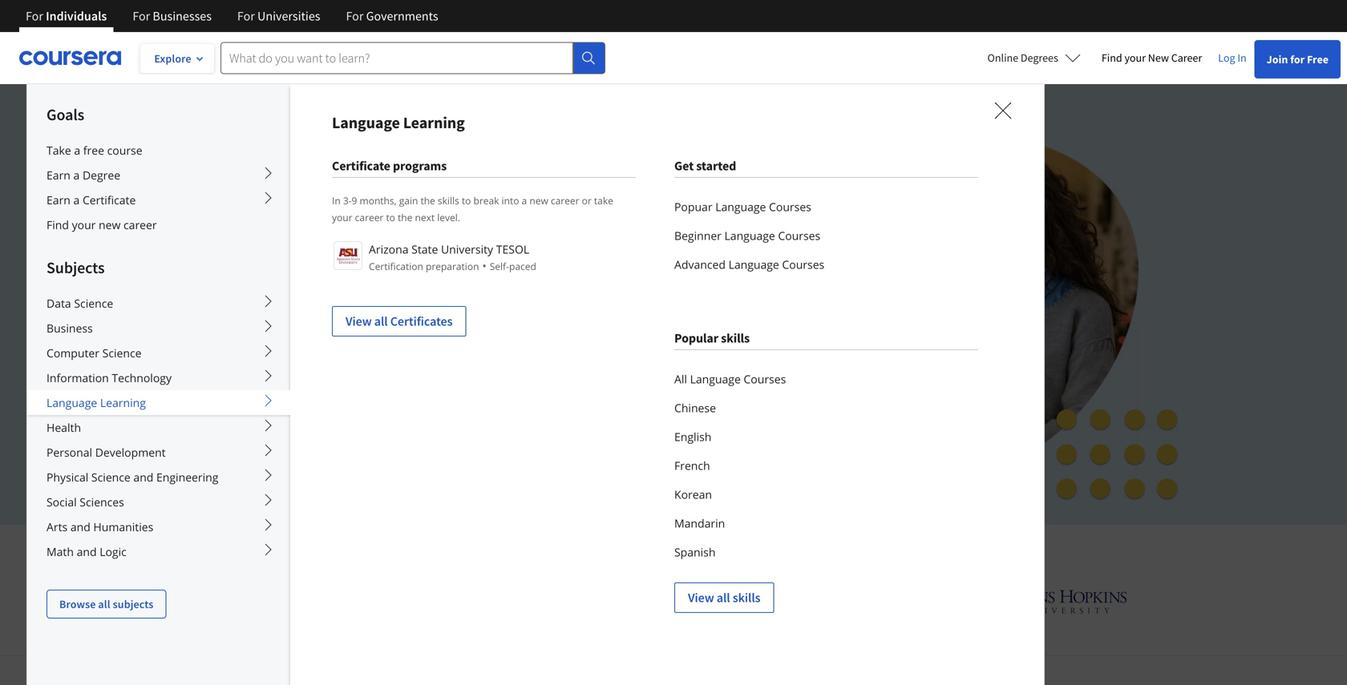 Task type: locate. For each thing, give the bounding box(es) containing it.
all for subjects
[[98, 598, 110, 612]]

1 horizontal spatial certificate
[[332, 158, 391, 174]]

skills right popular
[[721, 331, 750, 347]]

0 horizontal spatial find
[[47, 217, 69, 233]]

1 horizontal spatial learning
[[403, 113, 465, 133]]

your inside find your new career link
[[1125, 51, 1146, 65]]

1 horizontal spatial free
[[1308, 52, 1329, 67]]

explore
[[154, 51, 191, 66]]

arts
[[47, 520, 68, 535]]

skills up level.
[[438, 194, 459, 207]]

money-
[[350, 434, 392, 449]]

for for businesses
[[133, 8, 150, 24]]

day left money-
[[326, 434, 347, 449]]

None search field
[[221, 42, 606, 74]]

degrees
[[1021, 51, 1059, 65]]

with down korean link
[[827, 538, 865, 564]]

for individuals
[[26, 8, 107, 24]]

find inside find your new career link
[[47, 217, 69, 233]]

find inside find your new career link
[[1102, 51, 1123, 65]]

free right for
[[1308, 52, 1329, 67]]

spanish
[[675, 545, 716, 560]]

new right the into
[[530, 194, 549, 207]]

1 vertical spatial day
[[326, 434, 347, 449]]

0 vertical spatial science
[[74, 296, 113, 311]]

all for certificates
[[374, 314, 388, 330]]

0 vertical spatial the
[[421, 194, 435, 207]]

view inside certificate programs list
[[346, 314, 372, 330]]

science for computer
[[102, 346, 142, 361]]

in right the log
[[1238, 51, 1247, 65]]

career left or
[[551, 194, 580, 207]]

or
[[582, 194, 592, 207]]

2 horizontal spatial all
[[717, 590, 730, 606]]

log in
[[1219, 51, 1247, 65]]

learning up the programs on the top left of the page
[[403, 113, 465, 133]]

0 horizontal spatial career
[[124, 217, 157, 233]]

information
[[47, 371, 109, 386]]

1 vertical spatial certificate
[[83, 193, 136, 208]]

1 vertical spatial in
[[332, 194, 341, 207]]

0 vertical spatial in
[[1238, 51, 1247, 65]]

a left free
[[74, 143, 80, 158]]

for left "individuals"
[[26, 8, 43, 24]]

data
[[47, 296, 71, 311]]

online degrees button
[[975, 40, 1094, 75]]

1 horizontal spatial the
[[421, 194, 435, 207]]

your down 3-
[[332, 211, 353, 224]]

all language courses
[[675, 372, 786, 387]]

join for free link
[[1255, 40, 1341, 79]]

learning inside language learning dropdown button
[[100, 395, 146, 411]]

for
[[1291, 52, 1305, 67]]

4 for from the left
[[346, 8, 364, 24]]

1 vertical spatial science
[[102, 346, 142, 361]]

find left 'new'
[[1102, 51, 1123, 65]]

0 horizontal spatial view
[[346, 314, 372, 330]]

with left 14-
[[282, 434, 307, 449]]

programs
[[393, 158, 447, 174]]

free left trial
[[299, 396, 323, 413]]

1 vertical spatial learning
[[100, 395, 146, 411]]

individuals
[[46, 8, 107, 24]]

new
[[530, 194, 549, 207], [99, 217, 121, 233]]

earn for earn a certificate
[[47, 193, 71, 208]]

group
[[26, 83, 1045, 686]]

access
[[294, 225, 347, 249]]

on
[[658, 225, 680, 249]]

all
[[374, 314, 388, 330], [717, 590, 730, 606], [98, 598, 110, 612]]

certificate up find your new career
[[83, 193, 136, 208]]

free
[[1308, 52, 1329, 67], [299, 396, 323, 413]]

for left governments
[[346, 8, 364, 24]]

language down 'information'
[[47, 395, 97, 411]]

a inside in 3-9 months, gain the skills to break into a new career or take your career to the next level.
[[522, 194, 527, 207]]

0 vertical spatial view
[[346, 314, 372, 330]]

language up the certificate programs
[[332, 113, 400, 133]]

certificate programs list
[[332, 240, 636, 337]]

3 for from the left
[[237, 8, 255, 24]]

earn inside popup button
[[47, 193, 71, 208]]

courses down popuar language courses link
[[778, 228, 821, 243]]

day right start
[[276, 396, 296, 413]]

0 vertical spatial to
[[462, 194, 471, 207]]

arts and humanities button
[[27, 515, 290, 540]]

language right all
[[690, 372, 741, 387]]

state
[[412, 242, 438, 257]]

2 vertical spatial skills
[[733, 590, 761, 606]]

courses for popuar language courses
[[769, 199, 812, 215]]

0 vertical spatial find
[[1102, 51, 1123, 65]]

view down spanish
[[688, 590, 714, 606]]

and right arts at left bottom
[[70, 520, 90, 535]]

0 horizontal spatial free
[[299, 396, 323, 413]]

the
[[421, 194, 435, 207], [398, 211, 413, 224]]

2 for from the left
[[133, 8, 150, 24]]

1 horizontal spatial language learning
[[332, 113, 465, 133]]

business button
[[27, 316, 290, 341]]

all right university of michigan image
[[717, 590, 730, 606]]

1 vertical spatial earn
[[47, 193, 71, 208]]

all left certificates
[[374, 314, 388, 330]]

take a free course
[[47, 143, 142, 158]]

get
[[675, 158, 694, 174]]

1 vertical spatial skills
[[721, 331, 750, 347]]

courses for all language courses
[[744, 372, 786, 387]]

view all skills link
[[675, 583, 775, 614]]

view inside popular skills list
[[688, 590, 714, 606]]

explore menu element
[[27, 84, 290, 619]]

0 vertical spatial day
[[276, 396, 296, 413]]

1 vertical spatial new
[[99, 217, 121, 233]]

preparation
[[426, 260, 479, 273]]

beginner language courses
[[675, 228, 821, 243]]

the up next
[[421, 194, 435, 207]]

all inside certificate programs list
[[374, 314, 388, 330]]

computer science
[[47, 346, 142, 361]]

science up the "information technology"
[[102, 346, 142, 361]]

learning down the "information technology"
[[100, 395, 146, 411]]

0 horizontal spatial learning
[[100, 395, 146, 411]]

1 earn from the top
[[47, 168, 71, 183]]

courses down popular skills
[[744, 372, 786, 387]]

a inside popup button
[[73, 193, 80, 208]]

1 horizontal spatial view
[[688, 590, 714, 606]]

your left 'new'
[[1125, 51, 1146, 65]]

all inside button
[[98, 598, 110, 612]]

1 horizontal spatial day
[[326, 434, 347, 449]]

2 earn from the top
[[47, 193, 71, 208]]

courses inside popular skills list
[[744, 372, 786, 387]]

computer science button
[[27, 341, 290, 366]]

science up business
[[74, 296, 113, 311]]

a left the degree
[[73, 168, 80, 183]]

korean link
[[675, 481, 979, 509]]

subscription
[[251, 282, 352, 306]]

2 horizontal spatial to
[[462, 194, 471, 207]]

language up beginner language courses
[[716, 199, 766, 215]]

1 horizontal spatial career
[[355, 211, 384, 224]]

0 horizontal spatial day
[[276, 396, 296, 413]]

language inside popular skills list
[[690, 372, 741, 387]]

3-
[[343, 194, 352, 207]]

your
[[1125, 51, 1146, 65], [332, 211, 353, 224], [72, 217, 96, 233], [209, 282, 246, 306]]

earn down earn a degree
[[47, 193, 71, 208]]

english link
[[675, 423, 979, 452]]

and
[[284, 253, 315, 277], [133, 470, 154, 485], [70, 520, 90, 535], [685, 538, 719, 564], [77, 545, 97, 560]]

/month,
[[228, 360, 273, 375]]

earn down take
[[47, 168, 71, 183]]

7-
[[265, 396, 276, 413]]

a down earn a degree
[[73, 193, 80, 208]]

0 horizontal spatial language learning
[[47, 395, 146, 411]]

language up advanced language courses
[[725, 228, 776, 243]]

earn a certificate button
[[27, 188, 290, 213]]

language down beginner language courses
[[729, 257, 780, 272]]

join for free
[[1267, 52, 1329, 67]]

0 vertical spatial new
[[530, 194, 549, 207]]

0 horizontal spatial to
[[352, 225, 368, 249]]

physical
[[47, 470, 88, 485]]

language learning down the "information technology"
[[47, 395, 146, 411]]

1 horizontal spatial find
[[1102, 51, 1123, 65]]

0 vertical spatial earn
[[47, 168, 71, 183]]

for left universities
[[237, 8, 255, 24]]

1 vertical spatial free
[[299, 396, 323, 413]]

to down months,
[[386, 211, 395, 224]]

new down earn a certificate
[[99, 217, 121, 233]]

science for physical
[[91, 470, 131, 485]]

skills inside view all skills link
[[733, 590, 761, 606]]

career down 'earn a certificate' popup button
[[124, 217, 157, 233]]

view up anytime
[[346, 314, 372, 330]]

science down personal development
[[91, 470, 131, 485]]

0 horizontal spatial with
[[282, 434, 307, 449]]

career down months,
[[355, 211, 384, 224]]

language for advanced
[[729, 257, 780, 272]]

leading universities and companies with coursera plus
[[502, 538, 995, 564]]

all right browse at bottom left
[[98, 598, 110, 612]]

computer
[[47, 346, 99, 361]]

job-
[[320, 253, 351, 277]]

2 vertical spatial to
[[352, 225, 368, 249]]

find down earn a certificate
[[47, 217, 69, 233]]

governments
[[366, 8, 439, 24]]

1 vertical spatial view
[[688, 590, 714, 606]]

language learning up the certificate programs
[[332, 113, 465, 133]]

to left arizona
[[352, 225, 368, 249]]

for governments
[[346, 8, 439, 24]]

a for certificate
[[73, 193, 80, 208]]

your down 'projects,'
[[209, 282, 246, 306]]

english
[[675, 430, 712, 445]]

view
[[346, 314, 372, 330], [688, 590, 714, 606]]

1 horizontal spatial new
[[530, 194, 549, 207]]

in left 3-
[[332, 194, 341, 207]]

into
[[502, 194, 519, 207]]

1 horizontal spatial to
[[386, 211, 395, 224]]

a inside 'dropdown button'
[[73, 168, 80, 183]]

earn a certificate
[[47, 193, 136, 208]]

certificate programs
[[332, 158, 447, 174]]

hands-
[[602, 225, 658, 249]]

all inside popular skills list
[[717, 590, 730, 606]]

mandarin
[[675, 516, 725, 531]]

get started list
[[675, 193, 979, 279]]

certificate up 9
[[332, 158, 391, 174]]

language
[[332, 113, 400, 133], [716, 199, 766, 215], [725, 228, 776, 243], [729, 257, 780, 272], [690, 372, 741, 387], [47, 395, 97, 411]]

courses down beginner language courses link
[[782, 257, 825, 272]]

your inside find your new career link
[[72, 217, 96, 233]]

university
[[441, 242, 493, 257]]

0 vertical spatial certificate
[[332, 158, 391, 174]]

mandarin link
[[675, 509, 979, 538]]

1 vertical spatial with
[[827, 538, 865, 564]]

a right the into
[[522, 194, 527, 207]]

0 vertical spatial skills
[[438, 194, 459, 207]]

1 vertical spatial the
[[398, 211, 413, 224]]

earn inside 'dropdown button'
[[47, 168, 71, 183]]

the down the "gain"
[[398, 211, 413, 224]]

2 vertical spatial science
[[91, 470, 131, 485]]

0 horizontal spatial the
[[398, 211, 413, 224]]

science
[[74, 296, 113, 311], [102, 346, 142, 361], [91, 470, 131, 485]]

language for popuar
[[716, 199, 766, 215]]

courses up beginner language courses link
[[769, 199, 812, 215]]

/year
[[249, 434, 279, 449]]

1 vertical spatial language learning
[[47, 395, 146, 411]]

take
[[47, 143, 71, 158]]

0 horizontal spatial new
[[99, 217, 121, 233]]

beginner
[[675, 228, 722, 243]]

and up subscription
[[284, 253, 315, 277]]

1 vertical spatial find
[[47, 217, 69, 233]]

earn for earn a degree
[[47, 168, 71, 183]]

with
[[282, 434, 307, 449], [827, 538, 865, 564]]

/year with 14-day money-back guarantee
[[249, 434, 479, 449]]

0 horizontal spatial all
[[98, 598, 110, 612]]

0 vertical spatial free
[[1308, 52, 1329, 67]]

skills down leading universities and companies with coursera plus
[[733, 590, 761, 606]]

popular skills list
[[675, 365, 979, 614]]

learning
[[403, 113, 465, 133], [100, 395, 146, 411]]

your down earn a certificate
[[72, 217, 96, 233]]

day inside /year with 14-day money-back guarantee link
[[326, 434, 347, 449]]

to
[[462, 194, 471, 207], [386, 211, 395, 224], [352, 225, 368, 249]]

0 horizontal spatial certificate
[[83, 193, 136, 208]]

data science
[[47, 296, 113, 311]]

language learning
[[332, 113, 465, 133], [47, 395, 146, 411]]

technology
[[112, 371, 172, 386]]

for left businesses
[[133, 8, 150, 24]]

popular skills
[[675, 331, 750, 347]]

1 horizontal spatial all
[[374, 314, 388, 330]]

math
[[47, 545, 74, 560]]

0 horizontal spatial in
[[332, 194, 341, 207]]

to left break
[[462, 194, 471, 207]]

included
[[609, 253, 680, 277]]

0 vertical spatial language learning
[[332, 113, 465, 133]]

engineering
[[156, 470, 219, 485]]

in
[[1238, 51, 1247, 65], [332, 194, 341, 207]]

1 for from the left
[[26, 8, 43, 24]]

leading
[[507, 538, 572, 564]]



Task type: vqa. For each thing, say whether or not it's contained in the screenshot.
For Businesses
yes



Task type: describe. For each thing, give the bounding box(es) containing it.
information technology
[[47, 371, 172, 386]]

class
[[485, 225, 524, 249]]

view for view all skills
[[688, 590, 714, 606]]

world-
[[432, 225, 485, 249]]

group containing goals
[[26, 83, 1045, 686]]

earn a degree
[[47, 168, 120, 183]]

free inside join for free 'link'
[[1308, 52, 1329, 67]]

a for degree
[[73, 168, 80, 183]]

view for view all certificates
[[346, 314, 372, 330]]

sas image
[[755, 589, 816, 615]]

language inside dropdown button
[[47, 395, 97, 411]]

french link
[[675, 452, 979, 481]]

0 vertical spatial with
[[282, 434, 307, 449]]

all for skills
[[717, 590, 730, 606]]

browse
[[59, 598, 96, 612]]

find for find your new career
[[47, 217, 69, 233]]

next
[[415, 211, 435, 224]]

to inside unlimited access to 7,000+ world-class courses, hands-on projects, and job-ready certificate programs—all included in your subscription
[[352, 225, 368, 249]]

language for beginner
[[725, 228, 776, 243]]

coursera
[[870, 538, 952, 564]]

and left logic
[[77, 545, 97, 560]]

/year with 14-day money-back guarantee link
[[209, 433, 479, 450]]

korean
[[675, 487, 712, 503]]

0 vertical spatial learning
[[403, 113, 465, 133]]

find for find your new career
[[1102, 51, 1123, 65]]

log
[[1219, 51, 1236, 65]]

for for individuals
[[26, 8, 43, 24]]

language learning inside dropdown button
[[47, 395, 146, 411]]

chinese link
[[675, 394, 979, 423]]

and down development
[[133, 470, 154, 485]]

courses for beginner language courses
[[778, 228, 821, 243]]

banner navigation
[[13, 0, 451, 32]]

and down "mandarin"
[[685, 538, 719, 564]]

1 horizontal spatial in
[[1238, 51, 1247, 65]]

get started
[[675, 158, 737, 174]]

science for data
[[74, 296, 113, 311]]

14-
[[310, 434, 326, 449]]

arts and humanities
[[47, 520, 153, 535]]

data science button
[[27, 291, 290, 316]]

day inside start 7-day free trial button
[[276, 396, 296, 413]]

logic
[[100, 545, 127, 560]]

career inside explore menu element
[[124, 217, 157, 233]]

What do you want to learn? text field
[[221, 42, 574, 74]]

johns hopkins university image
[[975, 587, 1128, 617]]

your inside in 3-9 months, gain the skills to break into a new career or take your career to the next level.
[[332, 211, 353, 224]]

businesses
[[153, 8, 212, 24]]

projects,
[[209, 253, 279, 277]]

trial
[[326, 396, 351, 413]]

unlimited
[[209, 225, 289, 249]]

personal
[[47, 445, 92, 460]]

partnername logo image
[[334, 241, 363, 270]]

companies
[[724, 538, 822, 564]]

health
[[47, 420, 81, 436]]

for for universities
[[237, 8, 255, 24]]

free
[[83, 143, 104, 158]]

plus
[[957, 538, 995, 564]]

in inside in 3-9 months, gain the skills to break into a new career or take your career to the next level.
[[332, 194, 341, 207]]

free inside start 7-day free trial button
[[299, 396, 323, 413]]

coursera image
[[19, 45, 121, 71]]

new
[[1149, 51, 1170, 65]]

1 horizontal spatial with
[[827, 538, 865, 564]]

career
[[1172, 51, 1203, 65]]

find your new career
[[47, 217, 157, 233]]

self-
[[490, 260, 509, 273]]

join
[[1267, 52, 1289, 67]]

math and logic
[[47, 545, 127, 560]]

online
[[988, 51, 1019, 65]]

for for governments
[[346, 8, 364, 24]]

cancel
[[276, 360, 312, 375]]

view all certificates
[[346, 314, 453, 330]]

courses,
[[529, 225, 597, 249]]

ready
[[351, 253, 398, 277]]

language learning button
[[27, 391, 290, 416]]

french
[[675, 458, 710, 474]]

programs—all
[[488, 253, 605, 277]]

certificates
[[390, 314, 453, 330]]

level.
[[437, 211, 460, 224]]

university of illinois at urbana-champaign image
[[220, 589, 345, 615]]

online degrees
[[988, 51, 1059, 65]]

a for free
[[74, 143, 80, 158]]

new inside in 3-9 months, gain the skills to break into a new career or take your career to the next level.
[[530, 194, 549, 207]]

advanced
[[675, 257, 726, 272]]

take a free course link
[[27, 138, 290, 163]]

certification
[[369, 260, 423, 273]]

goals
[[47, 105, 84, 125]]

back
[[392, 434, 418, 449]]

paced
[[509, 260, 537, 273]]

humanities
[[93, 520, 153, 535]]

language for all
[[690, 372, 741, 387]]

skills inside in 3-9 months, gain the skills to break into a new career or take your career to the next level.
[[438, 194, 459, 207]]

log in link
[[1211, 48, 1255, 67]]

subjects
[[47, 258, 105, 278]]

browse all subjects button
[[47, 590, 166, 619]]

find your new career link
[[27, 213, 290, 237]]

browse all subjects
[[59, 598, 154, 612]]

new inside explore menu element
[[99, 217, 121, 233]]

in
[[684, 253, 700, 277]]

find your new career
[[1102, 51, 1203, 65]]

coursera plus image
[[209, 151, 453, 175]]

gain
[[399, 194, 418, 207]]

popuar
[[675, 199, 713, 215]]

popular
[[675, 331, 719, 347]]

courses for advanced language courses
[[782, 257, 825, 272]]

start
[[234, 396, 262, 413]]

advanced language courses
[[675, 257, 825, 272]]

math and logic button
[[27, 540, 290, 565]]

universities
[[258, 8, 320, 24]]

for businesses
[[133, 8, 212, 24]]

popuar language courses link
[[675, 193, 979, 221]]

certificate inside popup button
[[83, 193, 136, 208]]

university of michigan image
[[661, 580, 703, 624]]

/month, cancel anytime
[[228, 360, 361, 375]]

spanish link
[[675, 538, 979, 567]]

2 horizontal spatial career
[[551, 194, 580, 207]]

7,000+
[[373, 225, 428, 249]]

and inside unlimited access to 7,000+ world-class courses, hands-on projects, and job-ready certificate programs—all included in your subscription
[[284, 253, 315, 277]]

your inside unlimited access to 7,000+ world-class courses, hands-on projects, and job-ready certificate programs—all included in your subscription
[[209, 282, 246, 306]]

development
[[95, 445, 166, 460]]

1 vertical spatial to
[[386, 211, 395, 224]]

view all skills
[[688, 590, 761, 606]]

all language courses link
[[675, 365, 979, 394]]

guarantee
[[421, 434, 479, 449]]



